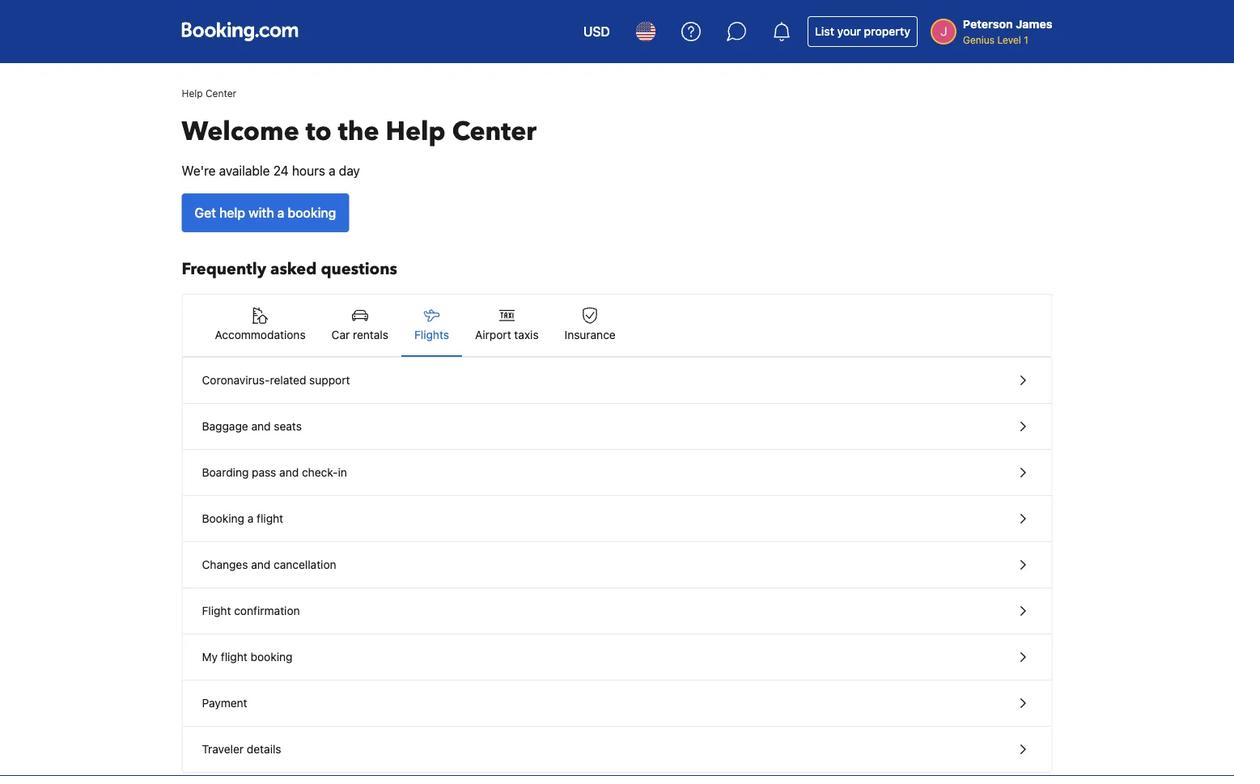 Task type: locate. For each thing, give the bounding box(es) containing it.
welcome to the help center
[[182, 114, 537, 149]]

frequently asked questions
[[182, 258, 397, 280]]

2 vertical spatial a
[[247, 512, 254, 525]]

accommodations button
[[202, 295, 319, 356]]

0 vertical spatial help
[[182, 87, 203, 99]]

and
[[251, 420, 271, 433], [279, 466, 299, 479], [251, 558, 271, 572]]

1 horizontal spatial a
[[277, 205, 284, 221]]

a right booking
[[247, 512, 254, 525]]

booking down confirmation
[[251, 650, 293, 664]]

insurance button
[[552, 295, 629, 356]]

flight right my at bottom
[[221, 650, 248, 664]]

baggage and seats button
[[183, 404, 1052, 450]]

get
[[195, 205, 216, 221]]

cancellation
[[274, 558, 336, 572]]

flight
[[257, 512, 283, 525], [221, 650, 248, 664]]

0 vertical spatial flight
[[257, 512, 283, 525]]

property
[[864, 25, 911, 38]]

hours
[[292, 163, 325, 178]]

questions
[[321, 258, 397, 280]]

accommodations
[[215, 328, 306, 342]]

baggage and seats
[[202, 420, 302, 433]]

1 vertical spatial flight
[[221, 650, 248, 664]]

list
[[815, 25, 835, 38]]

1 vertical spatial booking
[[251, 650, 293, 664]]

booking a flight button
[[183, 496, 1052, 542]]

booking
[[288, 205, 336, 221], [251, 650, 293, 664]]

list your property
[[815, 25, 911, 38]]

a left day
[[329, 163, 336, 178]]

and left seats
[[251, 420, 271, 433]]

details
[[247, 743, 281, 756]]

with
[[249, 205, 274, 221]]

flights button
[[401, 295, 462, 356]]

help up the welcome
[[182, 87, 203, 99]]

available
[[219, 163, 270, 178]]

baggage
[[202, 420, 248, 433]]

0 vertical spatial and
[[251, 420, 271, 433]]

help
[[219, 205, 245, 221]]

airport taxis button
[[462, 295, 552, 356]]

usd
[[584, 24, 610, 39]]

1 vertical spatial center
[[452, 114, 537, 149]]

and right the pass
[[279, 466, 299, 479]]

support
[[309, 374, 350, 387]]

center
[[206, 87, 236, 99], [452, 114, 537, 149]]

1
[[1024, 34, 1029, 45]]

get help with a booking button
[[182, 193, 349, 232]]

tab list
[[183, 295, 1052, 358]]

frequently
[[182, 258, 266, 280]]

tab list containing accommodations
[[183, 295, 1052, 358]]

0 vertical spatial a
[[329, 163, 336, 178]]

2 vertical spatial and
[[251, 558, 271, 572]]

boarding pass and check-in
[[202, 466, 347, 479]]

rentals
[[353, 328, 389, 342]]

a
[[329, 163, 336, 178], [277, 205, 284, 221], [247, 512, 254, 525]]

booking down hours
[[288, 205, 336, 221]]

peterson james genius level 1
[[963, 17, 1053, 45]]

changes and cancellation
[[202, 558, 336, 572]]

help right the on the left of page
[[386, 114, 446, 149]]

coronavirus-related support
[[202, 374, 350, 387]]

0 vertical spatial booking
[[288, 205, 336, 221]]

help
[[182, 87, 203, 99], [386, 114, 446, 149]]

booking.com online hotel reservations image
[[182, 22, 298, 41]]

james
[[1016, 17, 1053, 31]]

changes and cancellation button
[[183, 542, 1052, 589]]

1 horizontal spatial help
[[386, 114, 446, 149]]

0 horizontal spatial flight
[[221, 650, 248, 664]]

car rentals button
[[319, 295, 401, 356]]

genius
[[963, 34, 995, 45]]

booking inside the my flight booking button
[[251, 650, 293, 664]]

car
[[332, 328, 350, 342]]

0 horizontal spatial help
[[182, 87, 203, 99]]

payment button
[[183, 681, 1052, 727]]

2 horizontal spatial a
[[329, 163, 336, 178]]

a right the with
[[277, 205, 284, 221]]

confirmation
[[234, 604, 300, 618]]

coronavirus-
[[202, 374, 270, 387]]

and right changes
[[251, 558, 271, 572]]

flight up changes and cancellation
[[257, 512, 283, 525]]

and for seats
[[251, 420, 271, 433]]

1 vertical spatial and
[[279, 466, 299, 479]]

0 horizontal spatial center
[[206, 87, 236, 99]]



Task type: describe. For each thing, give the bounding box(es) containing it.
1 horizontal spatial flight
[[257, 512, 283, 525]]

booking
[[202, 512, 244, 525]]

list your property link
[[808, 16, 918, 47]]

0 vertical spatial center
[[206, 87, 236, 99]]

level
[[998, 34, 1021, 45]]

we're available 24 hours a day
[[182, 163, 360, 178]]

1 vertical spatial help
[[386, 114, 446, 149]]

day
[[339, 163, 360, 178]]

my
[[202, 650, 218, 664]]

booking inside get help with a booking button
[[288, 205, 336, 221]]

insurance
[[565, 328, 616, 342]]

airport taxis
[[475, 328, 539, 342]]

peterson
[[963, 17, 1013, 31]]

your
[[838, 25, 861, 38]]

1 vertical spatial a
[[277, 205, 284, 221]]

traveler details button
[[183, 727, 1052, 772]]

my flight booking button
[[183, 635, 1052, 681]]

asked
[[270, 258, 317, 280]]

in
[[338, 466, 347, 479]]

get help with a booking
[[195, 205, 336, 221]]

flight confirmation
[[202, 604, 300, 618]]

welcome
[[182, 114, 299, 149]]

car rentals
[[332, 328, 389, 342]]

flights
[[414, 328, 449, 342]]

boarding pass and check-in button
[[183, 450, 1052, 496]]

and for cancellation
[[251, 558, 271, 572]]

seats
[[274, 420, 302, 433]]

usd button
[[574, 12, 620, 51]]

my flight booking
[[202, 650, 293, 664]]

flight
[[202, 604, 231, 618]]

to
[[306, 114, 332, 149]]

changes
[[202, 558, 248, 572]]

24
[[273, 163, 289, 178]]

check-
[[302, 466, 338, 479]]

flight confirmation button
[[183, 589, 1052, 635]]

help center
[[182, 87, 236, 99]]

related
[[270, 374, 306, 387]]

coronavirus-related support button
[[183, 358, 1052, 404]]

payment
[[202, 697, 247, 710]]

taxis
[[514, 328, 539, 342]]

airport
[[475, 328, 511, 342]]

booking a flight
[[202, 512, 283, 525]]

0 horizontal spatial a
[[247, 512, 254, 525]]

boarding
[[202, 466, 249, 479]]

pass
[[252, 466, 276, 479]]

traveler
[[202, 743, 244, 756]]

1 horizontal spatial center
[[452, 114, 537, 149]]

traveler details
[[202, 743, 281, 756]]

the
[[338, 114, 379, 149]]

we're
[[182, 163, 216, 178]]



Task type: vqa. For each thing, say whether or not it's contained in the screenshot.
the you in Are you traveling for work? element
no



